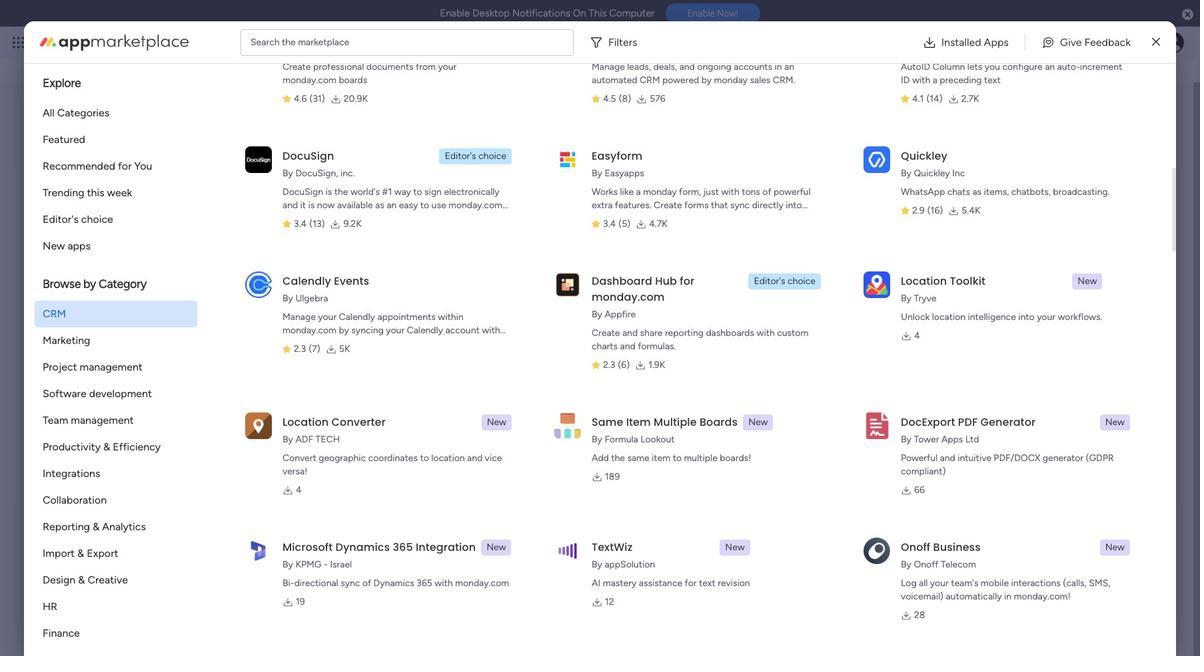 Task type: describe. For each thing, give the bounding box(es) containing it.
576
[[650, 93, 665, 105]]

feedback
[[1016, 53, 1058, 65]]

ltd
[[965, 434, 979, 446]]

(14)
[[926, 93, 943, 105]]

2.7k
[[961, 93, 979, 105]]

available
[[337, 200, 373, 211]]

a inside works like a monday form, just with tons of powerful extra features. create forms that sync directly into monday, within seconds.
[[636, 187, 641, 198]]

help center element
[[967, 387, 1167, 440]]

within inside manage your calendly appointments within monday.com by syncing your calendly account with monday.com﻿
[[438, 312, 463, 323]]

2.9 (16)
[[912, 205, 943, 217]]

an inside autoid column lets you configure an auto-increment id with a preceding text
[[1045, 61, 1055, 73]]

workspace for second component icon from the right
[[186, 268, 231, 279]]

docusign for docusign
[[283, 149, 334, 164]]

analytics
[[102, 521, 146, 534]]

your down appointments
[[386, 325, 405, 336]]

workspace down 'analytics'
[[135, 543, 193, 558]]

new for location converter
[[487, 417, 506, 428]]

assistance
[[639, 578, 682, 590]]

& for get
[[996, 298, 1003, 310]]

20.9k
[[344, 93, 368, 105]]

to inside convert geographic coordinates to location and vice versa!
[[420, 453, 429, 464]]

app logo image for location converter
[[245, 413, 272, 440]]

management up ulgebra on the top left of page
[[320, 268, 375, 279]]

location for location converter
[[283, 415, 329, 430]]

dashboard hub for monday.com
[[592, 274, 694, 305]]

private board image
[[59, 245, 74, 260]]

choice for docusign
[[478, 151, 506, 162]]

and down appfire
[[622, 328, 638, 339]]

enable for enable now!
[[687, 8, 715, 19]]

convert geographic coordinates to location and vice versa!
[[283, 453, 502, 478]]

1 vertical spatial workspaces
[[81, 503, 147, 518]]

& for efficiency
[[103, 441, 110, 454]]

search everything image
[[1087, 36, 1100, 49]]

to left use
[[420, 200, 429, 211]]

integrations
[[43, 468, 100, 480]]

boards,
[[159, 59, 194, 72]]

editor's for dashboard hub for monday.com
[[754, 276, 785, 287]]

0 vertical spatial for
[[118, 160, 132, 173]]

0 vertical spatial onoff
[[901, 540, 930, 556]]

easyform by easyapps
[[592, 149, 644, 179]]

syncing
[[351, 325, 384, 336]]

project management
[[43, 361, 143, 374]]

0 vertical spatial dynamics
[[335, 540, 390, 556]]

component image inside work management > main workspace link
[[280, 266, 292, 278]]

and inside manage leads, deals, and ongoing accounts in an automated crm powered by monday sales crm.
[[679, 61, 695, 73]]

1 vertical spatial onoff
[[914, 560, 938, 571]]

(5)
[[618, 219, 630, 230]]

to right the way on the top of page
[[413, 187, 422, 198]]

by tryve
[[901, 293, 936, 304]]

ai
[[592, 578, 601, 590]]

and left start
[[254, 431, 271, 444]]

world's
[[350, 187, 380, 198]]

& for creative
[[78, 574, 85, 587]]

works
[[592, 187, 618, 198]]

help image
[[1116, 36, 1129, 49]]

1 vertical spatial dynamics
[[374, 578, 414, 590]]

my
[[61, 503, 78, 518]]

the for search
[[282, 36, 296, 48]]

(31)
[[310, 93, 325, 105]]

management up productivity & efficiency
[[71, 414, 134, 427]]

same item multiple boards
[[592, 415, 738, 430]]

m
[[74, 548, 87, 567]]

category
[[99, 277, 147, 292]]

like
[[620, 187, 634, 198]]

(16)
[[927, 205, 943, 217]]

monday.com inside manage your calendly appointments within monday.com by syncing your calendly account with monday.com﻿
[[283, 325, 336, 336]]

1 horizontal spatial workspaces
[[246, 59, 303, 72]]

app
[[283, 213, 298, 225]]

management down 'notes'
[[99, 268, 154, 279]]

hr
[[43, 601, 57, 614]]

new for docexport pdf generator
[[1105, 417, 1125, 428]]

0 horizontal spatial of
[[362, 578, 371, 590]]

4.6
[[294, 93, 307, 105]]

microsoft
[[283, 540, 333, 556]]

app logo image for docusign
[[245, 146, 272, 173]]

multiple
[[684, 453, 717, 464]]

location inside convert geographic coordinates to location and vice versa!
[[431, 453, 465, 464]]

autoid
[[901, 61, 930, 73]]

in inside log all your team's mobile interactions (calls, sms, voicemail) automatically in monday.com!
[[1004, 592, 1012, 603]]

just
[[703, 187, 719, 198]]

your down apps marketplace image
[[101, 59, 122, 72]]

app logo image for microsoft dynamics 365 integration
[[245, 538, 272, 565]]

and down see
[[226, 59, 244, 72]]

reporting
[[665, 328, 704, 339]]

efficiency
[[113, 441, 161, 454]]

new for location toolkit
[[1078, 276, 1097, 287]]

work for component icon within the work management > main workspace link
[[297, 268, 317, 279]]

1 horizontal spatial work
[[108, 35, 132, 50]]

documents
[[366, 61, 414, 73]]

work management > main workspace for second component icon from the right
[[76, 268, 231, 279]]

your down ulgebra on the top left of page
[[318, 312, 337, 323]]

0 horizontal spatial text
[[699, 578, 715, 590]]

app logo image left ulgebra on the top left of page
[[245, 272, 272, 298]]

productivity
[[43, 441, 101, 454]]

software development
[[43, 388, 152, 400]]

project
[[43, 361, 77, 374]]

2.3 (7)
[[294, 344, 320, 355]]

> for second component icon from the right
[[156, 268, 162, 279]]

quick search results list box
[[43, 127, 935, 303]]

by for location toolkit
[[901, 293, 911, 304]]

new for microsoft dynamics 365 integration
[[486, 542, 506, 554]]

revision
[[718, 578, 750, 590]]

monday.com down integration
[[455, 578, 509, 590]]

monday.com inside the docusign is the world's #1 way to sign electronically and it is now available as an easy to use monday.com app
[[448, 200, 502, 211]]

appfire
[[605, 309, 636, 320]]

your left teammates
[[173, 431, 194, 444]]

lookout
[[640, 434, 675, 446]]

business
[[933, 540, 981, 556]]

create and share reporting dashboards with custom charts and formulas.
[[592, 328, 808, 352]]

1 image
[[1005, 27, 1017, 42]]

management up quickly access your recent boards, inbox and workspaces
[[134, 35, 207, 50]]

the for add
[[611, 453, 625, 464]]

to right item
[[673, 453, 682, 464]]

0 vertical spatial 365
[[393, 540, 413, 556]]

manage for manage leads, deals, and ongoing accounts in an automated crm powered by monday sales crm.
[[592, 61, 625, 73]]

monday.com inside create professional documents from your monday.com boards
[[283, 75, 336, 86]]

3.4 (13)
[[294, 219, 325, 230]]

ready-
[[975, 225, 1006, 238]]

management up development
[[80, 361, 143, 374]]

recommended
[[43, 160, 115, 173]]

0 vertical spatial quickley
[[901, 149, 947, 164]]

0 horizontal spatial search
[[251, 36, 280, 48]]

onoff business
[[901, 540, 981, 556]]

3.4 for 3.4 (13)
[[294, 219, 307, 230]]

it
[[300, 200, 306, 211]]

software
[[43, 388, 86, 400]]

app logo image left quickley by quickley inc
[[864, 146, 890, 173]]

see plans button
[[215, 33, 279, 53]]

all
[[43, 107, 55, 119]]

1 horizontal spatial into
[[1018, 312, 1035, 323]]

in inside boost your workflow in minutes with ready-made templates
[[1076, 209, 1084, 222]]

enable now!
[[687, 8, 738, 19]]

0 horizontal spatial editor's
[[43, 213, 79, 226]]

editor's choice for docusign
[[445, 151, 506, 162]]

see plans
[[233, 37, 273, 48]]

feed
[[105, 320, 130, 334]]

lets
[[967, 61, 982, 73]]

1 component image from the left
[[59, 266, 71, 278]]

access
[[65, 59, 98, 72]]

1 vertical spatial choice
[[81, 213, 113, 226]]

search inside button
[[1123, 52, 1156, 65]]

docexport pdf generator
[[901, 415, 1036, 430]]

apps
[[68, 240, 91, 253]]

5k
[[339, 344, 350, 355]]

1 vertical spatial is
[[308, 200, 315, 211]]

this
[[87, 187, 104, 199]]

monday inside works like a monday form, just with tons of powerful extra features. create forms that sync directly into monday, within seconds.
[[643, 187, 677, 198]]

1 vertical spatial by
[[83, 277, 96, 292]]

custom
[[777, 328, 808, 339]]

form,
[[679, 187, 701, 198]]

integration
[[416, 540, 476, 556]]

4.5 (8)
[[603, 93, 631, 105]]

manage for manage your calendly appointments within monday.com by syncing your calendly account with monday.com﻿
[[283, 312, 316, 323]]

app logo image for onoff business
[[864, 538, 890, 565]]

enable for enable desktop notifications on this computer
[[440, 7, 470, 19]]

1 vertical spatial sync
[[341, 578, 360, 590]]

getting started element
[[967, 323, 1167, 376]]

app logo image for location toolkit
[[864, 272, 890, 298]]

enable now! button
[[665, 3, 760, 23]]

invite for invite your teammates and start collaborating
[[143, 431, 170, 444]]

get for support
[[1063, 415, 1077, 427]]

templates
[[1035, 225, 1083, 238]]

docusign for docusign is the world's #1 way to sign electronically and it is now available as an easy to use monday.com app
[[283, 187, 323, 198]]

electronically
[[444, 187, 500, 198]]

app logo image left easyform
[[554, 146, 581, 173]]

dapulse close image
[[1182, 8, 1193, 21]]

9.2k
[[343, 219, 362, 230]]

and inside powerful and intuitive pdf/docx generator (gdpr compliant)
[[940, 453, 955, 464]]

4.1
[[912, 93, 924, 105]]

2 vertical spatial for
[[685, 578, 697, 590]]

learn for learn & get inspired
[[967, 298, 993, 310]]

in inside manage leads, deals, and ongoing accounts in an automated crm powered by monday sales crm.
[[775, 61, 782, 73]]

an inside the docusign is the world's #1 way to sign electronically and it is now available as an easy to use monday.com app
[[387, 200, 397, 211]]

features.
[[615, 200, 651, 211]]

manage your calendly appointments within monday.com by syncing your calendly account with monday.com﻿
[[283, 312, 500, 350]]

choice for dashboard hub for monday.com
[[788, 276, 816, 287]]

collaborating
[[299, 431, 362, 444]]

by for docusign
[[283, 168, 293, 179]]

by inside quickley by quickley inc
[[901, 168, 911, 179]]

crm.
[[773, 75, 795, 86]]

inbox
[[197, 59, 223, 72]]

0 vertical spatial as
[[972, 187, 982, 198]]

1 horizontal spatial is
[[325, 187, 332, 198]]

v2 user feedback image
[[978, 51, 988, 66]]

1 vertical spatial crm
[[43, 308, 66, 320]]

app logo image for dashboard hub for monday.com
[[554, 272, 581, 298]]

2.9
[[912, 205, 925, 217]]

apps inside "button"
[[984, 36, 1009, 48]]

4 for location converter
[[296, 485, 302, 496]]

2.3 for 2.3 (7)
[[294, 344, 306, 355]]

1 vertical spatial quickley
[[914, 168, 950, 179]]

learn for learn and get support
[[1019, 415, 1043, 427]]

by inside the easyform by easyapps
[[592, 168, 602, 179]]



Task type: locate. For each thing, give the bounding box(es) containing it.
2.3 for 2.3 (6)
[[603, 360, 615, 371]]

location for location toolkit
[[901, 274, 947, 289]]

the right plans
[[282, 36, 296, 48]]

1 work management > main workspace from the left
[[76, 268, 231, 279]]

in down broadcasting.
[[1076, 209, 1084, 222]]

editor's choice for dashboard hub for monday.com
[[754, 276, 816, 287]]

new for onoff business
[[1105, 542, 1125, 554]]

0 horizontal spatial learn
[[967, 298, 993, 310]]

with down integration
[[435, 578, 453, 590]]

a inside autoid column lets you configure an auto-increment id with a preceding text
[[933, 75, 937, 86]]

manage inside manage your calendly appointments within monday.com by syncing your calendly account with monday.com﻿
[[283, 312, 316, 323]]

new apps
[[43, 240, 91, 253]]

& for export
[[77, 548, 84, 560]]

browse by category
[[43, 277, 147, 292]]

by inside manage your calendly appointments within monday.com by syncing your calendly account with monday.com﻿
[[339, 325, 349, 336]]

new for textwiz
[[725, 542, 745, 554]]

filters button
[[584, 29, 648, 56]]

the inside the docusign is the world's #1 way to sign electronically and it is now available as an easy to use monday.com app
[[334, 187, 348, 198]]

0 horizontal spatial 2.3
[[294, 344, 306, 355]]

app logo image for same item multiple boards
[[554, 413, 581, 440]]

editor's for docusign
[[445, 151, 476, 162]]

same
[[627, 453, 649, 464]]

1 horizontal spatial as
[[972, 187, 982, 198]]

0 horizontal spatial main
[[106, 543, 132, 558]]

search down help icon
[[1123, 52, 1156, 65]]

with inside manage your calendly appointments within monday.com by syncing your calendly account with monday.com﻿
[[482, 325, 500, 336]]

create for and
[[592, 328, 620, 339]]

with inside autoid column lets you configure an auto-increment id with a preceding text
[[912, 75, 930, 86]]

invite inside invite button
[[874, 432, 897, 443]]

1 vertical spatial editor's
[[43, 213, 79, 226]]

into inside works like a monday form, just with tons of powerful extra features. create forms that sync directly into monday, within seconds.
[[786, 200, 802, 211]]

2 vertical spatial editor's
[[754, 276, 785, 287]]

0 horizontal spatial an
[[387, 200, 397, 211]]

converter
[[332, 415, 386, 430]]

learn up intelligence
[[967, 298, 993, 310]]

docusign is the world's #1 way to sign electronically and it is now available as an easy to use monday.com app
[[283, 187, 502, 225]]

as inside the docusign is the world's #1 way to sign electronically and it is now available as an easy to use monday.com app
[[375, 200, 384, 211]]

apps left ltd
[[941, 434, 963, 446]]

sync inside works like a monday form, just with tons of powerful extra features. create forms that sync directly into monday, within seconds.
[[730, 200, 750, 211]]

is
[[325, 187, 332, 198], [308, 200, 315, 211]]

design
[[43, 574, 75, 587]]

1 3.4 from the left
[[294, 219, 307, 230]]

1 horizontal spatial get
[[1063, 415, 1077, 427]]

by left tryve
[[901, 293, 911, 304]]

monday,
[[592, 213, 627, 225]]

by appfire
[[592, 309, 636, 320]]

automatically
[[946, 592, 1002, 603]]

installed
[[941, 36, 981, 48]]

location up adf
[[283, 415, 329, 430]]

2 horizontal spatial calendly
[[407, 325, 443, 336]]

within inside works like a monday form, just with tons of powerful extra features. create forms that sync directly into monday, within seconds.
[[630, 213, 655, 225]]

item
[[652, 453, 670, 464]]

by tower apps ltd
[[901, 434, 979, 446]]

by inside manage leads, deals, and ongoing accounts in an automated crm powered by monday sales crm.
[[701, 75, 712, 86]]

multiple
[[654, 415, 697, 430]]

work management > main workspace inside work management > main workspace link
[[297, 268, 452, 279]]

1 horizontal spatial location
[[901, 274, 947, 289]]

location
[[932, 312, 966, 323], [431, 453, 465, 464]]

0 vertical spatial of
[[762, 187, 771, 198]]

location converter
[[283, 415, 386, 430]]

an inside manage leads, deals, and ongoing accounts in an automated crm powered by monday sales crm.
[[784, 61, 794, 73]]

monday.com inside dashboard hub for monday.com
[[592, 290, 665, 305]]

sync
[[730, 200, 750, 211], [341, 578, 360, 590]]

1 vertical spatial within
[[438, 312, 463, 323]]

app logo image left same
[[554, 413, 581, 440]]

lottie animation element
[[590, 34, 964, 85]]

inspired
[[1024, 298, 1063, 310]]

1 horizontal spatial manage
[[592, 61, 625, 73]]

give for give feedback
[[1060, 36, 1082, 48]]

3.4
[[294, 219, 307, 230], [603, 219, 616, 230]]

1 vertical spatial 365
[[417, 578, 432, 590]]

0 horizontal spatial 4
[[296, 485, 302, 496]]

intuitive
[[958, 453, 991, 464]]

0 vertical spatial choice
[[478, 151, 506, 162]]

of up directly
[[762, 187, 771, 198]]

quickly
[[27, 59, 63, 72]]

2 vertical spatial choice
[[788, 276, 816, 287]]

select product image
[[12, 36, 25, 49]]

interactions
[[1011, 578, 1061, 590]]

calendly inside the calendly events by ulgebra
[[283, 274, 331, 289]]

deals,
[[653, 61, 677, 73]]

the right 'add'
[[611, 453, 625, 464]]

1 horizontal spatial create
[[592, 328, 620, 339]]

location left vice
[[431, 453, 465, 464]]

notifications image
[[966, 36, 979, 49]]

(13)
[[309, 219, 325, 230]]

1 horizontal spatial sync
[[730, 200, 750, 211]]

app logo image
[[245, 146, 272, 173], [554, 146, 581, 173], [864, 146, 890, 173], [245, 272, 272, 298], [554, 272, 581, 298], [864, 272, 890, 298], [245, 413, 272, 440], [554, 413, 581, 440], [864, 413, 890, 440], [245, 538, 272, 565], [554, 538, 581, 565], [864, 538, 890, 565]]

2 horizontal spatial the
[[611, 453, 625, 464]]

onoff up all at right
[[914, 560, 938, 571]]

0 horizontal spatial into
[[786, 200, 802, 211]]

invite left tower
[[874, 432, 897, 443]]

give for give feedback
[[993, 53, 1013, 65]]

365
[[393, 540, 413, 556], [417, 578, 432, 590]]

component image down private board image at the top of the page
[[59, 266, 71, 278]]

and inside convert geographic coordinates to location and vice versa!
[[467, 453, 483, 464]]

your up made
[[1005, 209, 1027, 222]]

by up 5k
[[339, 325, 349, 336]]

bi-
[[283, 578, 294, 590]]

by for textwiz
[[592, 560, 602, 571]]

main down 'analytics'
[[106, 543, 132, 558]]

1 horizontal spatial apps
[[984, 36, 1009, 48]]

1 vertical spatial editor's choice
[[43, 213, 113, 226]]

crm
[[640, 75, 660, 86], [43, 308, 66, 320]]

made
[[1006, 225, 1033, 238]]

1 vertical spatial create
[[654, 200, 682, 211]]

with up that
[[721, 187, 739, 198]]

#1
[[382, 187, 392, 198]]

create professional documents from your monday.com boards
[[283, 61, 457, 86]]

versa!
[[283, 466, 307, 478]]

with inside works like a monday form, just with tons of powerful extra features. create forms that sync directly into monday, within seconds.
[[721, 187, 739, 198]]

2 3.4 from the left
[[603, 219, 616, 230]]

1 horizontal spatial location
[[932, 312, 966, 323]]

by docusign, inc.
[[283, 168, 355, 179]]

by adf tech
[[283, 434, 340, 446]]

enable left desktop at the left
[[440, 7, 470, 19]]

workspace
[[186, 268, 231, 279], [407, 268, 452, 279], [135, 543, 193, 558]]

0 horizontal spatial give
[[993, 53, 1013, 65]]

events
[[334, 274, 369, 289]]

app logo image left dashboard
[[554, 272, 581, 298]]

& up unlock location intelligence into your workflows.
[[996, 298, 1003, 310]]

1 vertical spatial as
[[375, 200, 384, 211]]

give up "v2 bolt switch" icon
[[1060, 36, 1082, 48]]

new up vice
[[487, 417, 506, 428]]

into
[[786, 200, 802, 211], [1018, 312, 1035, 323]]

by for same item multiple boards
[[592, 434, 602, 446]]

0 horizontal spatial component image
[[59, 266, 71, 278]]

manage down ulgebra on the top left of page
[[283, 312, 316, 323]]

0 vertical spatial docusign
[[283, 149, 334, 164]]

inbox image
[[995, 36, 1009, 49]]

create inside create professional documents from your monday.com boards
[[283, 61, 311, 73]]

0 vertical spatial sync
[[730, 200, 750, 211]]

with right minutes
[[1128, 209, 1148, 222]]

crm inside manage leads, deals, and ongoing accounts in an automated crm powered by monday sales crm.
[[640, 75, 660, 86]]

with inside boost your workflow in minutes with ready-made templates
[[1128, 209, 1148, 222]]

4 for location toolkit
[[914, 330, 920, 342]]

1 horizontal spatial within
[[630, 213, 655, 225]]

2 vertical spatial calendly
[[407, 325, 443, 336]]

monday.com down the electronically
[[448, 200, 502, 211]]

1 horizontal spatial of
[[762, 187, 771, 198]]

app logo image left 'by onoff telecom' on the right bottom
[[864, 538, 890, 565]]

for inside dashboard hub for monday.com
[[680, 274, 694, 289]]

apps
[[984, 36, 1009, 48], [941, 434, 963, 446]]

1 vertical spatial location
[[431, 453, 465, 464]]

0 horizontal spatial crm
[[43, 308, 66, 320]]

new up workflows.
[[1078, 276, 1097, 287]]

2 horizontal spatial in
[[1076, 209, 1084, 222]]

2.3 (6)
[[603, 360, 630, 371]]

coordinates
[[368, 453, 418, 464]]

create down search the marketplace
[[283, 61, 311, 73]]

work management > main workspace down the 9.2k
[[297, 268, 452, 279]]

as down #1
[[375, 200, 384, 211]]

2.3 left (6)
[[603, 360, 615, 371]]

workspace image
[[65, 542, 97, 574]]

development
[[89, 388, 152, 400]]

app logo image for textwiz
[[554, 538, 581, 565]]

1 vertical spatial into
[[1018, 312, 1035, 323]]

and inside the help center element
[[1045, 415, 1060, 427]]

calendly
[[283, 274, 331, 289], [339, 312, 375, 323], [407, 325, 443, 336]]

close update feed (inbox) image
[[43, 319, 59, 335]]

app logo image left start
[[245, 413, 272, 440]]

text inside autoid column lets you configure an auto-increment id with a preceding text
[[984, 75, 1001, 86]]

close my workspaces image
[[43, 502, 59, 518]]

by
[[283, 168, 293, 179], [592, 168, 602, 179], [901, 168, 911, 179], [283, 293, 293, 304], [901, 293, 911, 304], [592, 309, 602, 320], [283, 434, 293, 446], [592, 434, 602, 446], [901, 434, 911, 446], [283, 560, 293, 571], [592, 560, 602, 571], [901, 560, 911, 571]]

enable left the now!
[[687, 8, 715, 19]]

text
[[984, 75, 1001, 86], [699, 578, 715, 590]]

your inside create professional documents from your monday.com boards
[[438, 61, 457, 73]]

2 horizontal spatial create
[[654, 200, 682, 211]]

get for inspired
[[1006, 298, 1022, 310]]

1 vertical spatial manage
[[283, 312, 316, 323]]

1 docusign from the top
[[283, 149, 334, 164]]

docusign,
[[295, 168, 338, 179]]

use
[[431, 200, 446, 211]]

by for onoff business
[[901, 560, 911, 571]]

main right 'category'
[[164, 268, 184, 279]]

dapulse x slim image
[[1152, 34, 1160, 50]]

365 down integration
[[417, 578, 432, 590]]

with right account
[[482, 325, 500, 336]]

the up available in the top of the page
[[334, 187, 348, 198]]

tech
[[316, 434, 340, 446]]

3.4 (5)
[[603, 219, 630, 230]]

0 horizontal spatial >
[[156, 268, 162, 279]]

(calls,
[[1063, 578, 1087, 590]]

an left auto- on the top of page
[[1045, 61, 1055, 73]]

your down inspired
[[1037, 312, 1055, 323]]

of
[[762, 187, 771, 198], [362, 578, 371, 590]]

1 vertical spatial the
[[334, 187, 348, 198]]

work
[[108, 35, 132, 50], [76, 268, 96, 279], [297, 268, 317, 279]]

learn up pdf/docx
[[1019, 415, 1043, 427]]

quick search button
[[1071, 46, 1167, 72]]

monday.com up monday.com﻿
[[283, 325, 336, 336]]

0 vertical spatial learn
[[967, 298, 993, 310]]

give feedback
[[1060, 36, 1131, 48]]

chatbots,
[[1011, 187, 1051, 198]]

workspaces down plans
[[246, 59, 303, 72]]

1 horizontal spatial component image
[[280, 266, 292, 278]]

by for location converter
[[283, 434, 293, 446]]

get inside the help center element
[[1063, 415, 1077, 427]]

calendly up syncing
[[339, 312, 375, 323]]

3.4 left (13)
[[294, 219, 307, 230]]

editor's up the electronically
[[445, 151, 476, 162]]

boards
[[700, 415, 738, 430]]

0 horizontal spatial as
[[375, 200, 384, 211]]

0 horizontal spatial apps
[[941, 434, 963, 446]]

within down features. at the right of the page
[[630, 213, 655, 225]]

dynamics down microsoft dynamics 365 integration
[[374, 578, 414, 590]]

monday.com down dashboard
[[592, 290, 665, 305]]

into down powerful
[[786, 200, 802, 211]]

1 horizontal spatial choice
[[478, 151, 506, 162]]

workflows.
[[1058, 312, 1102, 323]]

choice up custom
[[788, 276, 816, 287]]

2 vertical spatial create
[[592, 328, 620, 339]]

trending
[[43, 187, 84, 199]]

by up "ai"
[[592, 560, 602, 571]]

onoff up 'by onoff telecom' on the right bottom
[[901, 540, 930, 556]]

tower
[[914, 434, 939, 446]]

(gdpr
[[1086, 453, 1114, 464]]

> right events
[[377, 268, 383, 279]]

on
[[573, 7, 586, 19]]

365 up bi-directional sync of dynamics 365 with monday.com on the left
[[393, 540, 413, 556]]

0 horizontal spatial manage
[[283, 312, 316, 323]]

2 horizontal spatial monday
[[714, 75, 748, 86]]

0 vertical spatial the
[[282, 36, 296, 48]]

minutes
[[1087, 209, 1125, 222]]

0 horizontal spatial location
[[283, 415, 329, 430]]

workspace up appointments
[[407, 268, 452, 279]]

0 vertical spatial location
[[932, 312, 966, 323]]

0 horizontal spatial by
[[83, 277, 96, 292]]

& for analytics
[[93, 521, 99, 534]]

adf
[[295, 434, 313, 446]]

component image
[[59, 266, 71, 278], [280, 266, 292, 278]]

0 vertical spatial create
[[283, 61, 311, 73]]

0 horizontal spatial enable
[[440, 7, 470, 19]]

2 component image from the left
[[280, 266, 292, 278]]

1 horizontal spatial in
[[1004, 592, 1012, 603]]

0 horizontal spatial sync
[[341, 578, 360, 590]]

editor's choice up the electronically
[[445, 151, 506, 162]]

for right assistance
[[685, 578, 697, 590]]

2 > from the left
[[377, 268, 383, 279]]

1 horizontal spatial editor's choice
[[445, 151, 506, 162]]

0 vertical spatial give
[[1060, 36, 1082, 48]]

seconds.
[[658, 213, 694, 225]]

1 vertical spatial 2.3
[[603, 360, 615, 371]]

get left support
[[1063, 415, 1077, 427]]

search the marketplace
[[251, 36, 349, 48]]

0 horizontal spatial create
[[283, 61, 311, 73]]

1 horizontal spatial monday
[[643, 187, 677, 198]]

desktop
[[472, 7, 510, 19]]

configure
[[1002, 61, 1043, 73]]

as right 'chats'
[[972, 187, 982, 198]]

work management > main workspace for component icon within the work management > main workspace link
[[297, 268, 452, 279]]

new for same item multiple boards
[[748, 417, 768, 428]]

collaboration
[[43, 494, 107, 507]]

1 vertical spatial for
[[680, 274, 694, 289]]

create inside create and share reporting dashboards with custom charts and formulas.
[[592, 328, 620, 339]]

invite for invite
[[874, 432, 897, 443]]

geographic
[[319, 453, 366, 464]]

2 vertical spatial monday
[[643, 187, 677, 198]]

monday inside manage leads, deals, and ongoing accounts in an automated crm powered by monday sales crm.
[[714, 75, 748, 86]]

new left apps
[[43, 240, 65, 253]]

by
[[701, 75, 712, 86], [83, 277, 96, 292], [339, 325, 349, 336]]

sync down tons
[[730, 200, 750, 211]]

1 vertical spatial search
[[1123, 52, 1156, 65]]

reporting
[[43, 521, 90, 534]]

and up (6)
[[620, 341, 635, 352]]

1 vertical spatial calendly
[[339, 312, 375, 323]]

0 horizontal spatial choice
[[81, 213, 113, 226]]

visited
[[113, 111, 150, 126]]

close recently visited image
[[43, 111, 59, 127]]

editor's choice up custom
[[754, 276, 816, 287]]

app logo image for docexport pdf generator
[[864, 413, 890, 440]]

2 horizontal spatial an
[[1045, 61, 1055, 73]]

editor's up custom
[[754, 276, 785, 287]]

increment
[[1080, 61, 1122, 73]]

learn inside the help center element
[[1019, 415, 1043, 427]]

v2 bolt switch image
[[1081, 52, 1089, 66]]

by for dashboard hub for monday.com
[[592, 309, 602, 320]]

1 horizontal spatial crm
[[640, 75, 660, 86]]

compliant)
[[901, 466, 946, 478]]

1 horizontal spatial editor's
[[445, 151, 476, 162]]

give inside button
[[1060, 36, 1082, 48]]

3.4 for 3.4 (5)
[[603, 219, 616, 230]]

monday down ongoing
[[714, 75, 748, 86]]

app logo image left textwiz
[[554, 538, 581, 565]]

by for microsoft dynamics 365 integration
[[283, 560, 293, 571]]

0 horizontal spatial within
[[438, 312, 463, 323]]

sync down israel
[[341, 578, 360, 590]]

new up revision
[[725, 542, 745, 554]]

2 horizontal spatial editor's
[[754, 276, 785, 287]]

2 vertical spatial the
[[611, 453, 625, 464]]

with inside create and share reporting dashboards with custom charts and formulas.
[[757, 328, 775, 339]]

0 horizontal spatial editor's choice
[[43, 213, 113, 226]]

with left custom
[[757, 328, 775, 339]]

your right all at right
[[930, 578, 949, 590]]

create inside works like a monday form, just with tons of powerful extra features. create forms that sync directly into monday, within seconds.
[[654, 200, 682, 211]]

1 horizontal spatial invite
[[874, 432, 897, 443]]

docusign inside the docusign is the world's #1 way to sign electronically and it is now available as an easy to use monday.com app
[[283, 187, 323, 198]]

new up "(gdpr"
[[1105, 417, 1125, 428]]

0 vertical spatial text
[[984, 75, 1001, 86]]

your inside boost your workflow in minutes with ready-made templates
[[1005, 209, 1027, 222]]

calendly down appointments
[[407, 325, 443, 336]]

1 horizontal spatial 2.3
[[603, 360, 615, 371]]

kendall parks image
[[1163, 32, 1184, 53]]

of inside works like a monday form, just with tons of powerful extra features. create forms that sync directly into monday, within seconds.
[[762, 187, 771, 198]]

by up bi-
[[283, 560, 293, 571]]

4 down versa!
[[296, 485, 302, 496]]

apps marketplace image
[[40, 34, 189, 50]]

1 horizontal spatial learn
[[1019, 415, 1043, 427]]

0 vertical spatial monday
[[59, 35, 105, 50]]

manage inside manage leads, deals, and ongoing accounts in an automated crm powered by monday sales crm.
[[592, 61, 625, 73]]

invite members image
[[1025, 36, 1038, 49]]

main for component icon within the work management > main workspace link
[[385, 268, 405, 279]]

0 horizontal spatial in
[[775, 61, 782, 73]]

workspace up 1
[[186, 268, 231, 279]]

roy mann image
[[74, 365, 101, 392]]

an down #1
[[387, 200, 397, 211]]

your inside log all your team's mobile interactions (calls, sms, voicemail) automatically in monday.com!
[[930, 578, 949, 590]]

by for docexport pdf generator
[[901, 434, 911, 446]]

1 vertical spatial a
[[636, 187, 641, 198]]

apps image
[[1054, 36, 1067, 49]]

2 work management > main workspace from the left
[[297, 268, 452, 279]]

and inside the docusign is the world's #1 way to sign electronically and it is now available as an easy to use monday.com app
[[283, 200, 298, 211]]

0 horizontal spatial calendly
[[283, 274, 331, 289]]

the
[[282, 36, 296, 48], [334, 187, 348, 198], [611, 453, 625, 464]]

create for professional
[[283, 61, 311, 73]]

templates image image
[[979, 105, 1155, 197]]

add the same item to multiple boards!
[[592, 453, 751, 464]]

new up sms,
[[1105, 542, 1125, 554]]

work down 'notes'
[[76, 268, 96, 279]]

0 vertical spatial a
[[933, 75, 937, 86]]

main for second component icon from the right
[[164, 268, 184, 279]]

1 horizontal spatial 3.4
[[603, 219, 616, 230]]

formulas.
[[638, 341, 676, 352]]

1 horizontal spatial enable
[[687, 8, 715, 19]]

1 vertical spatial learn
[[1019, 415, 1043, 427]]

0 vertical spatial is
[[325, 187, 332, 198]]

> for component icon within the work management > main workspace link
[[377, 268, 383, 279]]

1 horizontal spatial 365
[[417, 578, 432, 590]]

1 > from the left
[[156, 268, 162, 279]]

tons
[[742, 187, 760, 198]]

a right 'like'
[[636, 187, 641, 198]]

choice down the this
[[81, 213, 113, 226]]

update
[[61, 320, 102, 334]]

docusign
[[283, 149, 334, 164], [283, 187, 323, 198]]

by left tower
[[901, 434, 911, 446]]

4
[[914, 330, 920, 342], [296, 485, 302, 496]]

dashboards
[[706, 328, 754, 339]]

trending this week
[[43, 187, 132, 199]]

log all your team's mobile interactions (calls, sms, voicemail) automatically in monday.com!
[[901, 578, 1110, 603]]

monday up features. at the right of the page
[[643, 187, 677, 198]]

enable inside 'button'
[[687, 8, 715, 19]]

1 horizontal spatial text
[[984, 75, 1001, 86]]

by formula lookout
[[592, 434, 675, 446]]

0 horizontal spatial work management > main workspace
[[76, 268, 231, 279]]

0 horizontal spatial monday
[[59, 35, 105, 50]]

by up 'add'
[[592, 434, 602, 446]]

1 horizontal spatial work management > main workspace
[[297, 268, 452, 279]]

location up tryve
[[901, 274, 947, 289]]

editor's choice up apps
[[43, 213, 113, 226]]

by inside the calendly events by ulgebra
[[283, 293, 293, 304]]

marketing
[[43, 334, 90, 347]]

workspace for component icon within the work management > main workspace link
[[407, 268, 452, 279]]

generator
[[1043, 453, 1083, 464]]

items,
[[984, 187, 1009, 198]]

app logo image left by tryve at right top
[[864, 272, 890, 298]]

2 docusign from the top
[[283, 187, 323, 198]]

work for second component icon from the right
[[76, 268, 96, 279]]

tryve
[[914, 293, 936, 304]]

to right 'coordinates'
[[420, 453, 429, 464]]



Task type: vqa. For each thing, say whether or not it's contained in the screenshot.


